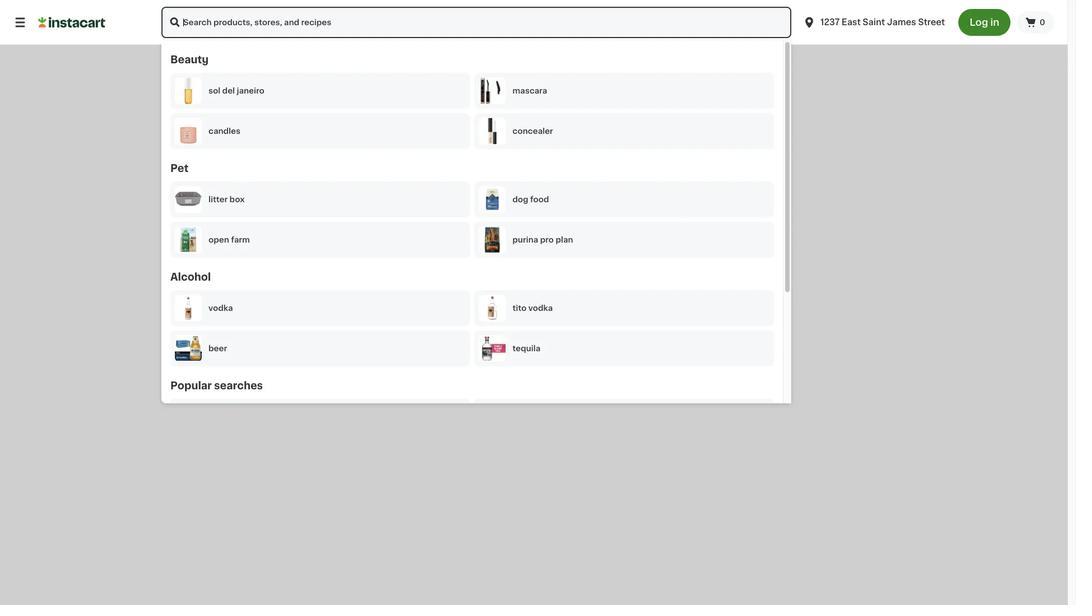 Task type: vqa. For each thing, say whether or not it's contained in the screenshot.
gift
no



Task type: describe. For each thing, give the bounding box(es) containing it.
dog food
[[513, 196, 549, 204]]

food
[[530, 196, 549, 204]]

new button
[[399, 168, 432, 184]]

in-
[[243, 172, 254, 180]]

concealer
[[513, 127, 553, 135]]

none search field inside search products, stores, and recipes element
[[161, 7, 792, 38]]

found.
[[562, 300, 594, 310]]

east
[[842, 18, 861, 26]]

log in button
[[959, 9, 1011, 36]]

open farm link
[[175, 227, 466, 253]]

retail button
[[505, 103, 548, 156]]

selection.
[[543, 313, 582, 321]]

pharmacy button
[[458, 103, 500, 156]]

Search field
[[161, 7, 792, 38]]

matches
[[491, 300, 534, 310]]

a
[[501, 313, 505, 321]]

search list box for beauty
[[170, 73, 774, 154]]

1237
[[821, 18, 840, 26]]

sol
[[209, 87, 220, 95]]

search products, stores, and recipes element
[[0, 7, 1068, 606]]

pro
[[540, 236, 554, 244]]

alcohol group
[[170, 271, 774, 371]]

open
[[209, 236, 229, 244]]

candles link
[[175, 118, 466, 145]]

litter
[[209, 196, 228, 204]]

pharmacy
[[463, 149, 495, 155]]

san
[[248, 75, 281, 91]]

grocery
[[183, 149, 210, 155]]

saint
[[863, 18, 885, 26]]

different
[[507, 313, 541, 321]]

litter box
[[209, 196, 245, 204]]

0
[[1040, 19, 1046, 26]]

tequila link
[[479, 335, 770, 362]]

1237 east saint james street button
[[803, 7, 945, 38]]

beer link
[[175, 335, 466, 362]]

wholesale
[[274, 149, 307, 155]]

alcohol inside group
[[170, 272, 211, 282]]

log
[[970, 18, 989, 27]]

search list box for alcohol
[[170, 290, 774, 371]]

mascara
[[513, 87, 547, 95]]

tequila
[[513, 345, 541, 353]]

james
[[887, 18, 917, 26]]

plan
[[556, 236, 573, 244]]

pickup button
[[351, 168, 394, 184]]

pets
[[378, 149, 392, 155]]

popular searches
[[170, 381, 263, 391]]

in for retail
[[229, 75, 245, 91]]

pets button
[[364, 103, 406, 156]]

purina pro plan link
[[479, 227, 770, 253]]

janeiro
[[237, 87, 264, 95]]



Task type: locate. For each thing, give the bounding box(es) containing it.
0 vertical spatial in
[[991, 18, 1000, 27]]

were
[[536, 300, 560, 310]]

ebt
[[323, 172, 338, 180]]

1 vertical spatial retail
[[517, 149, 535, 155]]

5 search list box from the top
[[170, 399, 774, 561]]

alcohol down open
[[170, 272, 211, 282]]

try
[[486, 313, 499, 321]]

0 horizontal spatial beauty
[[170, 55, 209, 65]]

0 vertical spatial alcohol
[[232, 149, 256, 155]]

search list box containing sol del janeiro
[[170, 73, 774, 154]]

alcohol up in-
[[232, 149, 256, 155]]

sol del janeiro link
[[175, 77, 466, 104]]

0 vertical spatial beauty
[[170, 55, 209, 65]]

popular
[[170, 381, 212, 391]]

1 horizontal spatial beauty
[[421, 149, 443, 155]]

beer
[[209, 345, 227, 353]]

jose
[[285, 75, 327, 91]]

new
[[406, 172, 425, 180]]

1237 east saint james street
[[821, 18, 945, 26]]

pet group
[[170, 163, 774, 262]]

litter box link
[[175, 186, 466, 213]]

retail up 'grocery' button
[[175, 75, 225, 91]]

store
[[254, 172, 275, 180]]

retail in san jose main content
[[0, 45, 1068, 367]]

vodka up the different
[[529, 304, 553, 312]]

dog food link
[[479, 186, 770, 213]]

alcohol
[[232, 149, 256, 155], [170, 272, 211, 282]]

in inside button
[[991, 18, 1000, 27]]

prices
[[277, 172, 302, 180]]

tito vodka link
[[479, 295, 770, 322]]

1 horizontal spatial in
[[991, 18, 1000, 27]]

box
[[230, 196, 245, 204]]

3 search list box from the top
[[170, 182, 774, 262]]

None search field
[[161, 7, 792, 38]]

del
[[222, 87, 235, 95]]

log in
[[970, 18, 1000, 27]]

1 search list box from the top
[[170, 54, 774, 561]]

vodka link
[[175, 295, 466, 322]]

retail in san jose
[[175, 75, 327, 91]]

no matches were found. try a different selection.
[[474, 300, 594, 321]]

0 horizontal spatial retail
[[175, 75, 225, 91]]

purina pro plan
[[513, 236, 573, 244]]

1 vodka from the left
[[209, 304, 233, 312]]

search list box for pet
[[170, 182, 774, 262]]

street
[[919, 18, 945, 26]]

convenience
[[317, 149, 359, 155]]

tito
[[513, 304, 527, 312]]

dog
[[513, 196, 529, 204]]

in right the log
[[991, 18, 1000, 27]]

concealer link
[[479, 118, 770, 145]]

2 search list box from the top
[[170, 73, 774, 154]]

0 horizontal spatial vodka
[[209, 304, 233, 312]]

alcohol button
[[222, 103, 265, 156]]

1237 east saint james street button
[[796, 7, 952, 38]]

beauty inside group
[[170, 55, 209, 65]]

pet
[[170, 164, 189, 174]]

popular searches group
[[170, 380, 774, 561]]

in-store prices button
[[235, 168, 310, 184]]

beauty
[[170, 55, 209, 65], [421, 149, 443, 155]]

beauty group
[[170, 54, 774, 154]]

mascara link
[[479, 77, 770, 104]]

ebt button
[[315, 168, 346, 184]]

instacart logo image
[[38, 16, 105, 29]]

in inside main content
[[229, 75, 245, 91]]

open farm
[[209, 236, 250, 244]]

4 search list box from the top
[[170, 290, 774, 371]]

in right "sol" at the top left
[[229, 75, 245, 91]]

retail
[[175, 75, 225, 91], [517, 149, 535, 155]]

sol del janeiro
[[209, 87, 264, 95]]

1 horizontal spatial alcohol
[[232, 149, 256, 155]]

vodka
[[209, 304, 233, 312], [529, 304, 553, 312]]

retail inside button
[[517, 149, 535, 155]]

0 vertical spatial retail
[[175, 75, 225, 91]]

searches
[[214, 381, 263, 391]]

beauty up "sol" at the top left
[[170, 55, 209, 65]]

1 vertical spatial beauty
[[421, 149, 443, 155]]

search list box containing vodka
[[170, 290, 774, 371]]

alcohol inside button
[[232, 149, 256, 155]]

2 vodka from the left
[[529, 304, 553, 312]]

pickup
[[359, 172, 386, 180]]

fastest button
[[175, 168, 231, 184]]

search list box for popular searches
[[170, 399, 774, 561]]

0 horizontal spatial alcohol
[[170, 272, 211, 282]]

search list box containing beauty
[[170, 54, 774, 561]]

0 button
[[1018, 11, 1055, 34]]

retail down concealer at the top of the page
[[517, 149, 535, 155]]

tito vodka
[[513, 304, 553, 312]]

in
[[991, 18, 1000, 27], [229, 75, 245, 91]]

in-store prices
[[243, 172, 302, 180]]

retail for retail
[[517, 149, 535, 155]]

fastest
[[193, 172, 223, 180]]

farm
[[231, 236, 250, 244]]

purina
[[513, 236, 538, 244]]

candles
[[209, 127, 241, 135]]

no
[[474, 300, 488, 310]]

in for log
[[991, 18, 1000, 27]]

vodka up beer
[[209, 304, 233, 312]]

grocery button
[[175, 103, 218, 156]]

search list box
[[170, 54, 774, 561], [170, 73, 774, 154], [170, 182, 774, 262], [170, 290, 774, 371], [170, 399, 774, 561]]

search list box containing litter box
[[170, 182, 774, 262]]

1 vertical spatial alcohol
[[170, 272, 211, 282]]

1 vertical spatial in
[[229, 75, 245, 91]]

1 horizontal spatial retail
[[517, 149, 535, 155]]

wholesale button
[[269, 103, 312, 156]]

beauty inside button
[[421, 149, 443, 155]]

convenience button
[[317, 103, 359, 156]]

beauty up new
[[421, 149, 443, 155]]

beauty button
[[411, 103, 453, 156]]

0 horizontal spatial in
[[229, 75, 245, 91]]

1 horizontal spatial vodka
[[529, 304, 553, 312]]

retail for retail in san jose
[[175, 75, 225, 91]]



